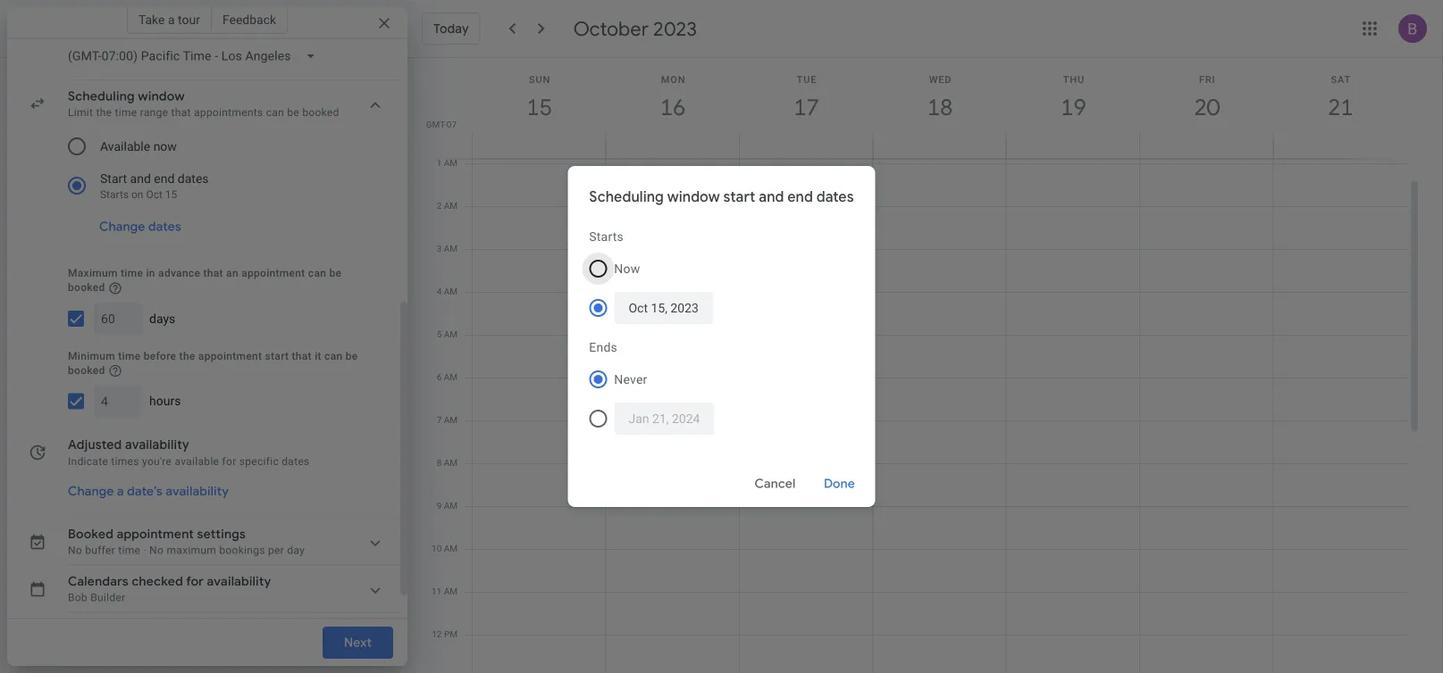 Task type: vqa. For each thing, say whether or not it's contained in the screenshot.
NOVEMBER 3 element
no



Task type: describe. For each thing, give the bounding box(es) containing it.
cancel button
[[747, 463, 804, 506]]

11
[[432, 587, 442, 598]]

be for window
[[287, 106, 299, 119]]

limit
[[68, 106, 93, 119]]

before
[[144, 350, 176, 363]]

3 cell from the left
[[740, 120, 874, 674]]

5 column header from the left
[[1006, 58, 1141, 159]]

07
[[447, 119, 457, 130]]

booked for window
[[302, 106, 339, 119]]

2023
[[653, 16, 697, 41]]

am for 6 am
[[444, 372, 458, 383]]

now
[[614, 261, 640, 276]]

start
[[100, 171, 127, 186]]

take
[[138, 12, 165, 27]]

appointments
[[194, 106, 263, 119]]

am for 10 am
[[444, 544, 458, 555]]

window for limit
[[138, 88, 185, 105]]

3 column header from the left
[[739, 58, 874, 159]]

date's
[[127, 484, 163, 500]]

appointment inside maximum time in advance that an appointment can be booked
[[241, 267, 305, 280]]

Start date of the appointment schedules text field
[[629, 292, 699, 324]]

11 am
[[432, 587, 458, 598]]

6 column header from the left
[[1140, 58, 1274, 159]]

done
[[824, 476, 856, 492]]

starts inside scheduling window start and end dates dialog
[[589, 229, 624, 244]]

start inside dialog
[[724, 188, 756, 206]]

scheduling for scheduling window start and end dates
[[589, 188, 664, 206]]

2
[[437, 201, 442, 211]]

minimum time before the appointment start that it can be booked
[[68, 350, 358, 377]]

am for 8 am
[[444, 458, 458, 469]]

am for 5 am
[[444, 329, 458, 340]]

dates inside dialog
[[817, 188, 854, 206]]

available
[[100, 139, 150, 154]]

feedback
[[222, 12, 276, 27]]

feedback button
[[212, 5, 288, 34]]

dates inside adjusted availability indicate times you're available for specific dates
[[282, 456, 310, 468]]

done button
[[811, 463, 868, 506]]

the for time
[[179, 350, 195, 363]]

9 am
[[437, 501, 458, 512]]

12 pm
[[432, 630, 458, 640]]

grid containing gmt-07
[[415, 58, 1422, 674]]

3
[[437, 244, 442, 254]]

you're
[[142, 456, 172, 468]]

maximum time in advance that an appointment can be booked
[[68, 267, 342, 294]]

today button
[[422, 13, 481, 45]]

8
[[437, 458, 442, 469]]

4 cell from the left
[[874, 120, 1007, 674]]

am for 2 am
[[444, 201, 458, 211]]

can for time
[[325, 350, 343, 363]]

5
[[437, 329, 442, 340]]

End date of the appointment schedules text field
[[629, 403, 700, 435]]

now
[[153, 139, 177, 154]]

that for time
[[292, 350, 312, 363]]

oct
[[146, 189, 163, 201]]

today
[[433, 21, 469, 37]]

scheduling window start and end dates dialog
[[568, 166, 876, 508]]

end inside start and end dates starts on oct 15
[[154, 171, 175, 186]]

Maximum days in advance that an appointment can be booked number field
[[101, 303, 135, 335]]

9
[[437, 501, 442, 512]]

am for 11 am
[[444, 587, 458, 598]]

booked inside maximum time in advance that an appointment can be booked
[[68, 282, 105, 294]]

dates inside button
[[148, 219, 181, 235]]

in
[[146, 267, 155, 280]]

cancel
[[755, 476, 796, 492]]

change a date's availability
[[68, 484, 229, 500]]

am for 7 am
[[444, 415, 458, 426]]

availability inside adjusted availability indicate times you're available for specific dates
[[125, 438, 189, 454]]

am for 9 am
[[444, 501, 458, 512]]

gmt-07
[[426, 119, 457, 130]]

range
[[140, 106, 168, 119]]

4 column header from the left
[[873, 58, 1007, 159]]

specific
[[239, 456, 279, 468]]

take a tour
[[138, 12, 200, 27]]

on
[[131, 189, 143, 201]]

end inside dialog
[[788, 188, 813, 206]]

1
[[437, 158, 442, 168]]

a for change
[[117, 484, 124, 500]]

be for time
[[346, 350, 358, 363]]

5 am
[[437, 329, 458, 340]]

change a date's availability button
[[61, 476, 236, 508]]

availability inside "button"
[[166, 484, 229, 500]]

option group containing ends
[[582, 332, 854, 442]]

dates inside start and end dates starts on oct 15
[[178, 171, 209, 186]]



Task type: locate. For each thing, give the bounding box(es) containing it.
be inside maximum time in advance that an appointment can be booked
[[329, 267, 342, 280]]

change down indicate
[[68, 484, 114, 500]]

window inside scheduling window limit the time range that appointments can be booked
[[138, 88, 185, 105]]

available now
[[100, 139, 177, 154]]

0 horizontal spatial end
[[154, 171, 175, 186]]

the inside minimum time before the appointment start that it can be booked
[[179, 350, 195, 363]]

for
[[222, 456, 236, 468]]

10 am
[[432, 544, 458, 555]]

am right the "8"
[[444, 458, 458, 469]]

1 vertical spatial scheduling
[[589, 188, 664, 206]]

1 vertical spatial and
[[759, 188, 784, 206]]

option group containing starts
[[582, 221, 854, 332]]

2 am from the top
[[444, 201, 458, 211]]

can
[[266, 106, 284, 119], [308, 267, 326, 280], [325, 350, 343, 363]]

adjusted availability indicate times you're available for specific dates
[[68, 438, 310, 468]]

gmt-
[[426, 119, 447, 130]]

1 horizontal spatial scheduling
[[589, 188, 664, 206]]

column header
[[472, 58, 606, 159], [605, 58, 740, 159], [739, 58, 874, 159], [873, 58, 1007, 159], [1006, 58, 1141, 159], [1140, 58, 1274, 159], [1273, 58, 1408, 159]]

starts down start
[[100, 189, 129, 201]]

change down on
[[99, 219, 145, 235]]

0 horizontal spatial start
[[265, 350, 289, 363]]

1 vertical spatial the
[[179, 350, 195, 363]]

0 vertical spatial availability
[[125, 438, 189, 454]]

time left in
[[121, 267, 143, 280]]

scheduling up now
[[589, 188, 664, 206]]

4 am from the top
[[444, 286, 458, 297]]

booked
[[302, 106, 339, 119], [68, 282, 105, 294], [68, 365, 105, 377]]

minimum
[[68, 350, 115, 363]]

a left date's
[[117, 484, 124, 500]]

can up it
[[308, 267, 326, 280]]

1 horizontal spatial be
[[329, 267, 342, 280]]

5 cell from the left
[[1007, 120, 1141, 674]]

Minimum amount of hours before the start of the appointment that it can be booked number field
[[101, 386, 135, 418]]

1 vertical spatial can
[[308, 267, 326, 280]]

a inside "button"
[[117, 484, 124, 500]]

7 am from the top
[[444, 415, 458, 426]]

the
[[96, 106, 112, 119], [179, 350, 195, 363]]

next button
[[323, 627, 393, 660]]

advance
[[158, 267, 200, 280]]

3 am
[[437, 244, 458, 254]]

that
[[171, 106, 191, 119], [203, 267, 223, 280], [292, 350, 312, 363]]

am right 7
[[444, 415, 458, 426]]

1 cell from the left
[[473, 120, 606, 674]]

0 vertical spatial window
[[138, 88, 185, 105]]

grid
[[415, 58, 1422, 674]]

am right 9
[[444, 501, 458, 512]]

0 vertical spatial a
[[168, 12, 175, 27]]

2 vertical spatial booked
[[68, 365, 105, 377]]

window inside dialog
[[667, 188, 720, 206]]

1 vertical spatial availability
[[166, 484, 229, 500]]

0 horizontal spatial starts
[[100, 189, 129, 201]]

1 vertical spatial appointment
[[198, 350, 262, 363]]

start
[[724, 188, 756, 206], [265, 350, 289, 363]]

0 horizontal spatial the
[[96, 106, 112, 119]]

row
[[465, 120, 1408, 674]]

can inside minimum time before the appointment start that it can be booked
[[325, 350, 343, 363]]

a
[[168, 12, 175, 27], [117, 484, 124, 500]]

11 am from the top
[[444, 587, 458, 598]]

hours
[[149, 394, 181, 409]]

2 vertical spatial that
[[292, 350, 312, 363]]

maximum
[[68, 267, 118, 280]]

that inside scheduling window limit the time range that appointments can be booked
[[171, 106, 191, 119]]

1 vertical spatial change
[[68, 484, 114, 500]]

1 vertical spatial start
[[265, 350, 289, 363]]

appointment
[[241, 267, 305, 280], [198, 350, 262, 363]]

2 column header from the left
[[605, 58, 740, 159]]

the inside scheduling window limit the time range that appointments can be booked
[[96, 106, 112, 119]]

am for 4 am
[[444, 286, 458, 297]]

1 horizontal spatial starts
[[589, 229, 624, 244]]

7 am
[[437, 415, 458, 426]]

time inside maximum time in advance that an appointment can be booked
[[121, 267, 143, 280]]

appointment inside minimum time before the appointment start that it can be booked
[[198, 350, 262, 363]]

1 horizontal spatial end
[[788, 188, 813, 206]]

time for minimum
[[118, 350, 141, 363]]

that left an
[[203, 267, 223, 280]]

change for change a date's availability
[[68, 484, 114, 500]]

12
[[432, 630, 442, 640]]

4
[[437, 286, 442, 297]]

1 horizontal spatial start
[[724, 188, 756, 206]]

1 vertical spatial booked
[[68, 282, 105, 294]]

next
[[344, 635, 372, 652]]

5 am from the top
[[444, 329, 458, 340]]

0 horizontal spatial a
[[117, 484, 124, 500]]

change inside button
[[99, 219, 145, 235]]

the right before
[[179, 350, 195, 363]]

1 vertical spatial that
[[203, 267, 223, 280]]

indicate
[[68, 456, 108, 468]]

the for window
[[96, 106, 112, 119]]

cell
[[473, 120, 606, 674], [604, 120, 740, 674], [740, 120, 874, 674], [874, 120, 1007, 674], [1007, 120, 1141, 674], [1141, 120, 1274, 674], [1274, 120, 1408, 674]]

0 vertical spatial appointment
[[241, 267, 305, 280]]

change dates button
[[92, 211, 188, 243]]

0 horizontal spatial window
[[138, 88, 185, 105]]

am right 2
[[444, 201, 458, 211]]

a inside button
[[168, 12, 175, 27]]

be inside minimum time before the appointment start that it can be booked
[[346, 350, 358, 363]]

ends
[[589, 340, 618, 355]]

0 vertical spatial that
[[171, 106, 191, 119]]

a for take
[[168, 12, 175, 27]]

am right 3
[[444, 244, 458, 254]]

start inside minimum time before the appointment start that it can be booked
[[265, 350, 289, 363]]

change
[[99, 219, 145, 235], [68, 484, 114, 500]]

scheduling inside dialog
[[589, 188, 664, 206]]

1 am
[[437, 158, 458, 168]]

scheduling window start and end dates
[[589, 188, 854, 206]]

2 vertical spatial time
[[118, 350, 141, 363]]

scheduling inside scheduling window limit the time range that appointments can be booked
[[68, 88, 135, 105]]

can for window
[[266, 106, 284, 119]]

time inside minimum time before the appointment start that it can be booked
[[118, 350, 141, 363]]

0 vertical spatial be
[[287, 106, 299, 119]]

appointment right before
[[198, 350, 262, 363]]

2 horizontal spatial that
[[292, 350, 312, 363]]

6
[[437, 372, 442, 383]]

am right 11
[[444, 587, 458, 598]]

0 vertical spatial starts
[[100, 189, 129, 201]]

6 am
[[437, 372, 458, 383]]

change inside "button"
[[68, 484, 114, 500]]

am
[[444, 158, 458, 168], [444, 201, 458, 211], [444, 244, 458, 254], [444, 286, 458, 297], [444, 329, 458, 340], [444, 372, 458, 383], [444, 415, 458, 426], [444, 458, 458, 469], [444, 501, 458, 512], [444, 544, 458, 555], [444, 587, 458, 598]]

that inside maximum time in advance that an appointment can be booked
[[203, 267, 223, 280]]

10
[[432, 544, 442, 555]]

0 vertical spatial change
[[99, 219, 145, 235]]

2 vertical spatial be
[[346, 350, 358, 363]]

0 horizontal spatial be
[[287, 106, 299, 119]]

0 vertical spatial end
[[154, 171, 175, 186]]

can inside maximum time in advance that an appointment can be booked
[[308, 267, 326, 280]]

availability
[[125, 438, 189, 454], [166, 484, 229, 500]]

0 vertical spatial can
[[266, 106, 284, 119]]

1 vertical spatial a
[[117, 484, 124, 500]]

booked for time
[[68, 365, 105, 377]]

days
[[149, 311, 175, 326]]

time left before
[[118, 350, 141, 363]]

am right 6
[[444, 372, 458, 383]]

0 vertical spatial booked
[[302, 106, 339, 119]]

4 am
[[437, 286, 458, 297]]

can right it
[[325, 350, 343, 363]]

8 am
[[437, 458, 458, 469]]

an
[[226, 267, 239, 280]]

availability up you're
[[125, 438, 189, 454]]

0 vertical spatial start
[[724, 188, 756, 206]]

1 am from the top
[[444, 158, 458, 168]]

starts
[[100, 189, 129, 201], [589, 229, 624, 244]]

and
[[130, 171, 151, 186], [759, 188, 784, 206]]

take a tour button
[[127, 5, 212, 34]]

and inside start and end dates starts on oct 15
[[130, 171, 151, 186]]

tour
[[178, 12, 200, 27]]

can right appointments
[[266, 106, 284, 119]]

scheduling up limit
[[68, 88, 135, 105]]

end
[[154, 171, 175, 186], [788, 188, 813, 206]]

1 vertical spatial end
[[788, 188, 813, 206]]

start and end dates starts on oct 15
[[100, 171, 209, 201]]

2 vertical spatial can
[[325, 350, 343, 363]]

change dates
[[99, 219, 181, 235]]

2 horizontal spatial be
[[346, 350, 358, 363]]

7 column header from the left
[[1273, 58, 1408, 159]]

time for maximum
[[121, 267, 143, 280]]

dates
[[178, 171, 209, 186], [817, 188, 854, 206], [148, 219, 181, 235], [282, 456, 310, 468]]

it
[[315, 350, 322, 363]]

0 vertical spatial and
[[130, 171, 151, 186]]

am right 4
[[444, 286, 458, 297]]

0 horizontal spatial that
[[171, 106, 191, 119]]

booked inside scheduling window limit the time range that appointments can be booked
[[302, 106, 339, 119]]

7 cell from the left
[[1274, 120, 1408, 674]]

can inside scheduling window limit the time range that appointments can be booked
[[266, 106, 284, 119]]

time
[[115, 106, 137, 119], [121, 267, 143, 280], [118, 350, 141, 363]]

booked inside minimum time before the appointment start that it can be booked
[[68, 365, 105, 377]]

option group containing available now
[[61, 127, 368, 206]]

adjusted
[[68, 438, 122, 454]]

1 vertical spatial window
[[667, 188, 720, 206]]

1 vertical spatial time
[[121, 267, 143, 280]]

1 vertical spatial be
[[329, 267, 342, 280]]

1 horizontal spatial that
[[203, 267, 223, 280]]

change for change dates
[[99, 219, 145, 235]]

1 vertical spatial starts
[[589, 229, 624, 244]]

1 horizontal spatial a
[[168, 12, 175, 27]]

9 am from the top
[[444, 501, 458, 512]]

1 column header from the left
[[472, 58, 606, 159]]

1 horizontal spatial the
[[179, 350, 195, 363]]

1 horizontal spatial window
[[667, 188, 720, 206]]

starts inside start and end dates starts on oct 15
[[100, 189, 129, 201]]

am right '1'
[[444, 158, 458, 168]]

2 am
[[437, 201, 458, 211]]

3 am from the top
[[444, 244, 458, 254]]

am right 5
[[444, 329, 458, 340]]

option group
[[61, 127, 368, 206], [582, 221, 854, 332], [582, 332, 854, 442]]

window
[[138, 88, 185, 105], [667, 188, 720, 206]]

window for start
[[667, 188, 720, 206]]

time left range at the top
[[115, 106, 137, 119]]

7
[[437, 415, 442, 426]]

0 horizontal spatial scheduling
[[68, 88, 135, 105]]

available
[[175, 456, 219, 468]]

0 vertical spatial time
[[115, 106, 137, 119]]

time inside scheduling window limit the time range that appointments can be booked
[[115, 106, 137, 119]]

am for 3 am
[[444, 244, 458, 254]]

that right range at the top
[[171, 106, 191, 119]]

that for window
[[171, 106, 191, 119]]

0 horizontal spatial and
[[130, 171, 151, 186]]

that left it
[[292, 350, 312, 363]]

pm
[[444, 630, 458, 640]]

10 am from the top
[[444, 544, 458, 555]]

the right limit
[[96, 106, 112, 119]]

scheduling window limit the time range that appointments can be booked
[[68, 88, 339, 119]]

times
[[111, 456, 139, 468]]

be
[[287, 106, 299, 119], [329, 267, 342, 280], [346, 350, 358, 363]]

appointment right an
[[241, 267, 305, 280]]

1 horizontal spatial and
[[759, 188, 784, 206]]

15
[[165, 189, 177, 201]]

a left tour
[[168, 12, 175, 27]]

availability down 'available'
[[166, 484, 229, 500]]

october
[[574, 16, 649, 41]]

8 am from the top
[[444, 458, 458, 469]]

scheduling
[[68, 88, 135, 105], [589, 188, 664, 206]]

am right 10 at the bottom
[[444, 544, 458, 555]]

6 cell from the left
[[1141, 120, 1274, 674]]

october 2023
[[574, 16, 697, 41]]

and inside scheduling window start and end dates dialog
[[759, 188, 784, 206]]

am for 1 am
[[444, 158, 458, 168]]

6 am from the top
[[444, 372, 458, 383]]

never
[[614, 372, 648, 387]]

that inside minimum time before the appointment start that it can be booked
[[292, 350, 312, 363]]

0 vertical spatial scheduling
[[68, 88, 135, 105]]

scheduling for scheduling window limit the time range that appointments can be booked
[[68, 88, 135, 105]]

2 cell from the left
[[604, 120, 740, 674]]

be inside scheduling window limit the time range that appointments can be booked
[[287, 106, 299, 119]]

starts up now
[[589, 229, 624, 244]]

0 vertical spatial the
[[96, 106, 112, 119]]



